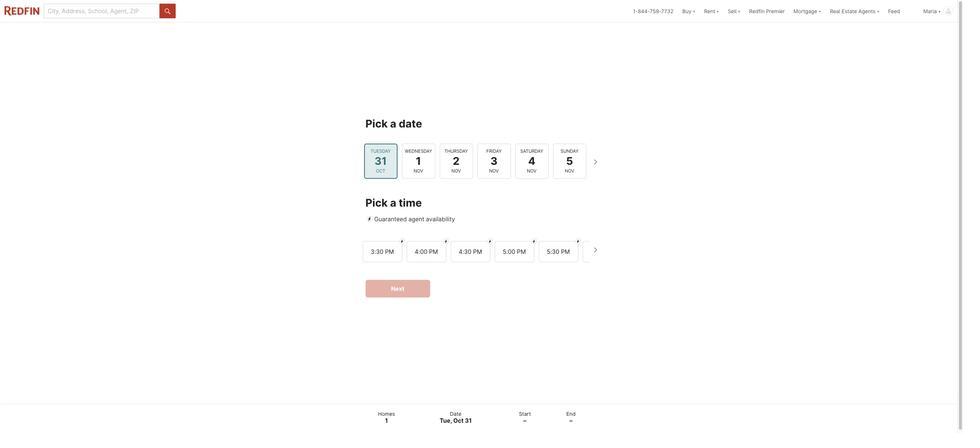 Task type: vqa. For each thing, say whether or not it's contained in the screenshot.
THE 4
yes



Task type: locate. For each thing, give the bounding box(es) containing it.
pick up 'tuesday'
[[366, 117, 388, 130]]

▾ right sell at the right of page
[[738, 8, 741, 14]]

sunday 5 nov
[[561, 149, 579, 174]]

nov inside friday 3 nov
[[489, 168, 499, 174]]

5:30
[[547, 248, 560, 256]]

nov down wednesday
[[414, 168, 423, 174]]

nov inside wednesday 1 nov
[[414, 168, 423, 174]]

pick
[[366, 117, 388, 130], [366, 197, 388, 209]]

0 horizontal spatial 1
[[385, 417, 388, 425]]

a
[[390, 117, 396, 130], [390, 197, 396, 209]]

– inside end –
[[570, 417, 573, 425]]

1 vertical spatial oct
[[453, 417, 464, 425]]

estate
[[842, 8, 857, 14]]

0 horizontal spatial oct
[[376, 168, 385, 174]]

4 ▾ from the left
[[819, 8, 821, 14]]

start
[[519, 411, 531, 417]]

pm right 3:30
[[385, 248, 394, 256]]

feed
[[888, 8, 900, 14]]

oct for 31
[[376, 168, 385, 174]]

pm for 5:30 pm
[[561, 248, 570, 256]]

friday 3 nov
[[487, 149, 502, 174]]

buy
[[683, 8, 692, 14]]

nov for 4
[[527, 168, 537, 174]]

5
[[566, 155, 573, 168]]

1 down wednesday
[[416, 155, 421, 168]]

real estate agents ▾ button
[[826, 0, 884, 22]]

mortgage ▾ button
[[794, 0, 821, 22]]

real estate agents ▾
[[830, 8, 880, 14]]

oct down 'tuesday'
[[376, 168, 385, 174]]

sunday
[[561, 149, 579, 154]]

4:00 pm button
[[407, 241, 446, 263]]

3 nov from the left
[[489, 168, 499, 174]]

guaranteed agent availability
[[374, 216, 455, 223]]

1 nov from the left
[[414, 168, 423, 174]]

4:00 pm
[[415, 248, 438, 256]]

next
[[391, 286, 405, 293]]

nov down 4
[[527, 168, 537, 174]]

nov down 2
[[452, 168, 461, 174]]

2
[[453, 155, 460, 168]]

1 vertical spatial a
[[390, 197, 396, 209]]

5 pm from the left
[[561, 248, 570, 256]]

0 horizontal spatial –
[[524, 417, 527, 425]]

2 ▾ from the left
[[717, 8, 719, 14]]

▾ right buy
[[693, 8, 696, 14]]

date tue, oct  31
[[440, 411, 472, 425]]

4:30
[[459, 248, 472, 256]]

4
[[528, 155, 536, 168]]

5:30 pm button
[[539, 241, 578, 263]]

▾ for maria ▾
[[939, 8, 941, 14]]

nov inside the "thursday 2 nov"
[[452, 168, 461, 174]]

1-844-759-7732
[[633, 8, 674, 14]]

1 ▾ from the left
[[693, 8, 696, 14]]

pm right 4:00
[[429, 248, 438, 256]]

1 inside homes 1
[[385, 417, 388, 425]]

–
[[524, 417, 527, 425], [570, 417, 573, 425]]

2 nov from the left
[[452, 168, 461, 174]]

1 down the "homes" at the left bottom of the page
[[385, 417, 388, 425]]

1 horizontal spatial 1
[[416, 155, 421, 168]]

date
[[450, 411, 462, 417]]

nov
[[414, 168, 423, 174], [452, 168, 461, 174], [489, 168, 499, 174], [527, 168, 537, 174], [565, 168, 574, 174]]

homes
[[378, 411, 395, 417]]

end –
[[567, 411, 576, 425]]

1 inside wednesday 1 nov
[[416, 155, 421, 168]]

oct for tue,
[[453, 417, 464, 425]]

thursday
[[445, 149, 468, 154]]

a left date
[[390, 117, 396, 130]]

wednesday
[[405, 149, 432, 154]]

1 for wednesday 1 nov
[[416, 155, 421, 168]]

2 pick from the top
[[366, 197, 388, 209]]

3
[[491, 155, 498, 168]]

nov for 2
[[452, 168, 461, 174]]

pm for 4:30 pm
[[473, 248, 482, 256]]

pm
[[385, 248, 394, 256], [429, 248, 438, 256], [473, 248, 482, 256], [517, 248, 526, 256], [561, 248, 570, 256]]

0 vertical spatial pick
[[366, 117, 388, 130]]

▾ right agents
[[877, 8, 880, 14]]

31 down 'tuesday'
[[375, 155, 387, 168]]

buy ▾
[[683, 8, 696, 14]]

– down end
[[570, 417, 573, 425]]

6 ▾ from the left
[[939, 8, 941, 14]]

2 pm from the left
[[429, 248, 438, 256]]

nov inside saturday 4 nov
[[527, 168, 537, 174]]

1 horizontal spatial oct
[[453, 417, 464, 425]]

pm inside 'button'
[[429, 248, 438, 256]]

1 horizontal spatial 31
[[465, 417, 472, 425]]

pm inside button
[[517, 248, 526, 256]]

1 – from the left
[[524, 417, 527, 425]]

nov inside sunday 5 nov
[[565, 168, 574, 174]]

tuesday
[[371, 149, 391, 154]]

redfin premier button
[[745, 0, 789, 22]]

1 vertical spatial 31
[[465, 417, 472, 425]]

▾
[[693, 8, 696, 14], [717, 8, 719, 14], [738, 8, 741, 14], [819, 8, 821, 14], [877, 8, 880, 14], [939, 8, 941, 14]]

1 horizontal spatial –
[[570, 417, 573, 425]]

0 horizontal spatial 31
[[375, 155, 387, 168]]

1 vertical spatial pick
[[366, 197, 388, 209]]

1 next image from the top
[[589, 156, 601, 168]]

0 vertical spatial oct
[[376, 168, 385, 174]]

pm for 3:30 pm
[[385, 248, 394, 256]]

1 pick from the top
[[366, 117, 388, 130]]

mortgage ▾ button
[[789, 0, 826, 22]]

maria ▾
[[924, 8, 941, 14]]

real estate agents ▾ link
[[830, 0, 880, 22]]

▾ right mortgage at right
[[819, 8, 821, 14]]

1 pm from the left
[[385, 248, 394, 256]]

rent ▾ button
[[700, 0, 724, 22]]

nov down 5
[[565, 168, 574, 174]]

5:00 pm
[[503, 248, 526, 256]]

1 vertical spatial next image
[[589, 244, 601, 256]]

time
[[399, 197, 422, 209]]

5 ▾ from the left
[[877, 8, 880, 14]]

pm right 4:30
[[473, 248, 482, 256]]

buy ▾ button
[[678, 0, 700, 22]]

saturday 4 nov
[[521, 149, 543, 174]]

▾ right rent
[[717, 8, 719, 14]]

2 a from the top
[[390, 197, 396, 209]]

redfin
[[749, 8, 765, 14]]

– inside start –
[[524, 417, 527, 425]]

0 vertical spatial next image
[[589, 156, 601, 168]]

31 inside date tue, oct  31
[[465, 417, 472, 425]]

0 vertical spatial 1
[[416, 155, 421, 168]]

▾ right maria
[[939, 8, 941, 14]]

start –
[[519, 411, 531, 425]]

pm right 5:30
[[561, 248, 570, 256]]

sell ▾ button
[[724, 0, 745, 22]]

oct inside date tue, oct  31
[[453, 417, 464, 425]]

3 ▾ from the left
[[738, 8, 741, 14]]

– down start
[[524, 417, 527, 425]]

4 pm from the left
[[517, 248, 526, 256]]

oct down date
[[453, 417, 464, 425]]

a up guaranteed
[[390, 197, 396, 209]]

1 vertical spatial 1
[[385, 417, 388, 425]]

tue,
[[440, 417, 452, 425]]

2 – from the left
[[570, 417, 573, 425]]

sell ▾ button
[[728, 0, 741, 22]]

31 right tue, on the bottom of page
[[465, 417, 472, 425]]

1-
[[633, 8, 638, 14]]

next image
[[589, 156, 601, 168], [589, 244, 601, 256]]

1 a from the top
[[390, 117, 396, 130]]

oct inside tuesday 31 oct
[[376, 168, 385, 174]]

pick a date
[[366, 117, 422, 130]]

1-844-759-7732 link
[[633, 8, 674, 14]]

4 nov from the left
[[527, 168, 537, 174]]

3 pm from the left
[[473, 248, 482, 256]]

0 vertical spatial a
[[390, 117, 396, 130]]

wednesday 1 nov
[[405, 149, 432, 174]]

1
[[416, 155, 421, 168], [385, 417, 388, 425]]

oct
[[376, 168, 385, 174], [453, 417, 464, 425]]

31
[[375, 155, 387, 168], [465, 417, 472, 425]]

7732
[[661, 8, 674, 14]]

pm right 5:00
[[517, 248, 526, 256]]

nov down 3
[[489, 168, 499, 174]]

0 vertical spatial 31
[[375, 155, 387, 168]]

agents
[[859, 8, 876, 14]]

pick up guaranteed
[[366, 197, 388, 209]]

City, Address, School, Agent, ZIP search field
[[44, 4, 160, 18]]

5 nov from the left
[[565, 168, 574, 174]]



Task type: describe. For each thing, give the bounding box(es) containing it.
844-
[[638, 8, 650, 14]]

5:30 pm
[[547, 248, 570, 256]]

pm for 4:00 pm
[[429, 248, 438, 256]]

▾ for rent ▾
[[717, 8, 719, 14]]

4:30 pm button
[[451, 241, 490, 263]]

saturday
[[521, 149, 543, 154]]

maria
[[924, 8, 937, 14]]

pick a time
[[366, 197, 422, 209]]

rent
[[704, 8, 715, 14]]

3:30
[[371, 248, 384, 256]]

next button
[[366, 280, 430, 298]]

3:30 pm
[[371, 248, 394, 256]]

4:00
[[415, 248, 428, 256]]

a for time
[[390, 197, 396, 209]]

nov for 5
[[565, 168, 574, 174]]

4:30 pm
[[459, 248, 482, 256]]

real
[[830, 8, 841, 14]]

2 next image from the top
[[589, 244, 601, 256]]

sell
[[728, 8, 737, 14]]

5:00 pm button
[[495, 241, 534, 263]]

5:00
[[503, 248, 515, 256]]

759-
[[650, 8, 661, 14]]

pick for pick a time
[[366, 197, 388, 209]]

sell ▾
[[728, 8, 741, 14]]

3:30 pm button
[[363, 241, 402, 263]]

submit search image
[[165, 8, 171, 14]]

nov for 1
[[414, 168, 423, 174]]

▾ for mortgage ▾
[[819, 8, 821, 14]]

thursday 2 nov
[[445, 149, 468, 174]]

end
[[567, 411, 576, 417]]

rent ▾ button
[[704, 0, 719, 22]]

date
[[399, 117, 422, 130]]

pick for pick a date
[[366, 117, 388, 130]]

availability
[[426, 216, 455, 223]]

redfin premier
[[749, 8, 785, 14]]

feed button
[[884, 0, 919, 22]]

premier
[[766, 8, 785, 14]]

a for date
[[390, 117, 396, 130]]

▾ for sell ▾
[[738, 8, 741, 14]]

mortgage
[[794, 8, 818, 14]]

– for end –
[[570, 417, 573, 425]]

tuesday 31 oct
[[371, 149, 391, 174]]

friday
[[487, 149, 502, 154]]

– for start –
[[524, 417, 527, 425]]

buy ▾ button
[[683, 0, 696, 22]]

rent ▾
[[704, 8, 719, 14]]

guaranteed
[[374, 216, 407, 223]]

homes 1
[[378, 411, 395, 425]]

1 for homes 1
[[385, 417, 388, 425]]

▾ for buy ▾
[[693, 8, 696, 14]]

pm for 5:00 pm
[[517, 248, 526, 256]]

31 inside tuesday 31 oct
[[375, 155, 387, 168]]

agent
[[409, 216, 425, 223]]

mortgage ▾
[[794, 8, 821, 14]]

nov for 3
[[489, 168, 499, 174]]



